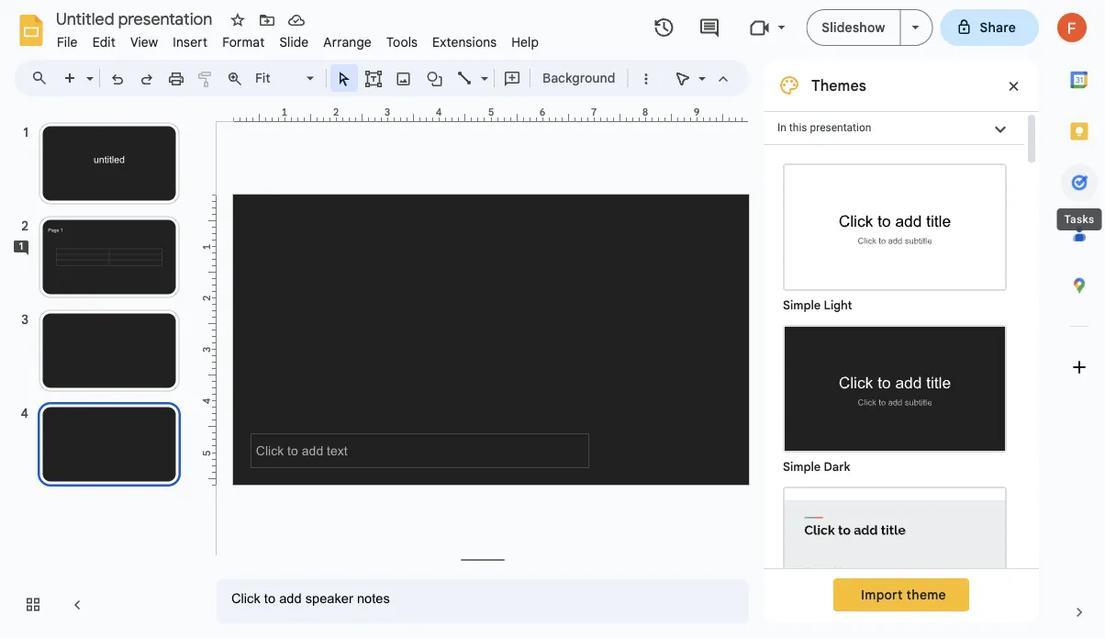 Task type: describe. For each thing, give the bounding box(es) containing it.
tasks
[[1065, 213, 1095, 226]]

themes application
[[0, 0, 1106, 638]]

help
[[512, 34, 539, 50]]

tools menu item
[[379, 31, 425, 53]]

light
[[824, 298, 853, 313]]

presentation options image
[[912, 26, 920, 29]]

file
[[57, 34, 78, 50]]

background
[[543, 70, 616, 86]]

slide menu item
[[272, 31, 316, 53]]

Zoom field
[[250, 65, 322, 92]]

main toolbar
[[54, 64, 661, 92]]

Star checkbox
[[225, 7, 251, 33]]

theme
[[907, 587, 947, 603]]

Simple Dark radio
[[774, 316, 1016, 477]]

share
[[980, 19, 1016, 35]]

arrange menu item
[[316, 31, 379, 53]]

navigation inside themes 'application'
[[0, 104, 202, 638]]

in this presentation tab
[[764, 111, 1025, 145]]

presentation
[[810, 121, 872, 134]]

insert
[[173, 34, 208, 50]]

dark
[[824, 460, 851, 474]]

format
[[222, 34, 265, 50]]

Zoom text field
[[253, 65, 304, 91]]

in
[[778, 121, 787, 134]]

Menus field
[[23, 65, 63, 91]]

tools
[[386, 34, 418, 50]]

edit
[[92, 34, 116, 50]]

extensions menu item
[[425, 31, 504, 53]]

Streamline radio
[[774, 477, 1016, 638]]

background button
[[534, 64, 624, 92]]

simple for simple light
[[783, 298, 821, 313]]



Task type: locate. For each thing, give the bounding box(es) containing it.
help menu item
[[504, 31, 546, 53]]

view
[[130, 34, 158, 50]]

simple left light
[[783, 298, 821, 313]]

mode and view toolbar
[[668, 60, 738, 96]]

menu bar containing file
[[50, 24, 546, 54]]

simple
[[783, 298, 821, 313], [783, 460, 821, 474]]

import theme
[[861, 587, 947, 603]]

option group containing simple light
[[764, 145, 1025, 638]]

themes
[[812, 76, 867, 95]]

tab list
[[1054, 54, 1106, 587]]

arrange
[[324, 34, 372, 50]]

this
[[790, 121, 808, 134]]

themes section
[[764, 60, 1039, 638]]

view menu item
[[123, 31, 166, 53]]

slide
[[280, 34, 309, 50]]

tab list inside menu bar banner
[[1054, 54, 1106, 587]]

menu bar inside menu bar banner
[[50, 24, 546, 54]]

menu bar
[[50, 24, 546, 54]]

option group
[[764, 145, 1025, 638]]

format menu item
[[215, 31, 272, 53]]

extensions
[[433, 34, 497, 50]]

simple dark
[[783, 460, 851, 474]]

2 simple from the top
[[783, 460, 821, 474]]

slideshow button
[[807, 9, 901, 46]]

file menu item
[[50, 31, 85, 53]]

navigation
[[0, 104, 202, 638]]

shape image
[[425, 65, 446, 91]]

insert image image
[[393, 65, 415, 91]]

insert menu item
[[166, 31, 215, 53]]

0 vertical spatial simple
[[783, 298, 821, 313]]

option group inside "themes" section
[[764, 145, 1025, 638]]

1 simple from the top
[[783, 298, 821, 313]]

menu bar banner
[[0, 0, 1106, 638]]

streamline image
[[785, 488, 1005, 612]]

simple for simple dark
[[783, 460, 821, 474]]

edit menu item
[[85, 31, 123, 53]]

share button
[[941, 9, 1039, 46]]

simple left dark
[[783, 460, 821, 474]]

in this presentation
[[778, 121, 872, 134]]

1 vertical spatial simple
[[783, 460, 821, 474]]

slideshow
[[822, 19, 886, 35]]

new slide with layout image
[[82, 66, 94, 73]]

import
[[861, 587, 903, 603]]

Rename text field
[[50, 7, 223, 29]]

import theme button
[[834, 578, 970, 612]]

simple light
[[783, 298, 853, 313]]

Simple Light radio
[[774, 154, 1016, 638]]



Task type: vqa. For each thing, say whether or not it's contained in the screenshot.
Simple Light radio
yes



